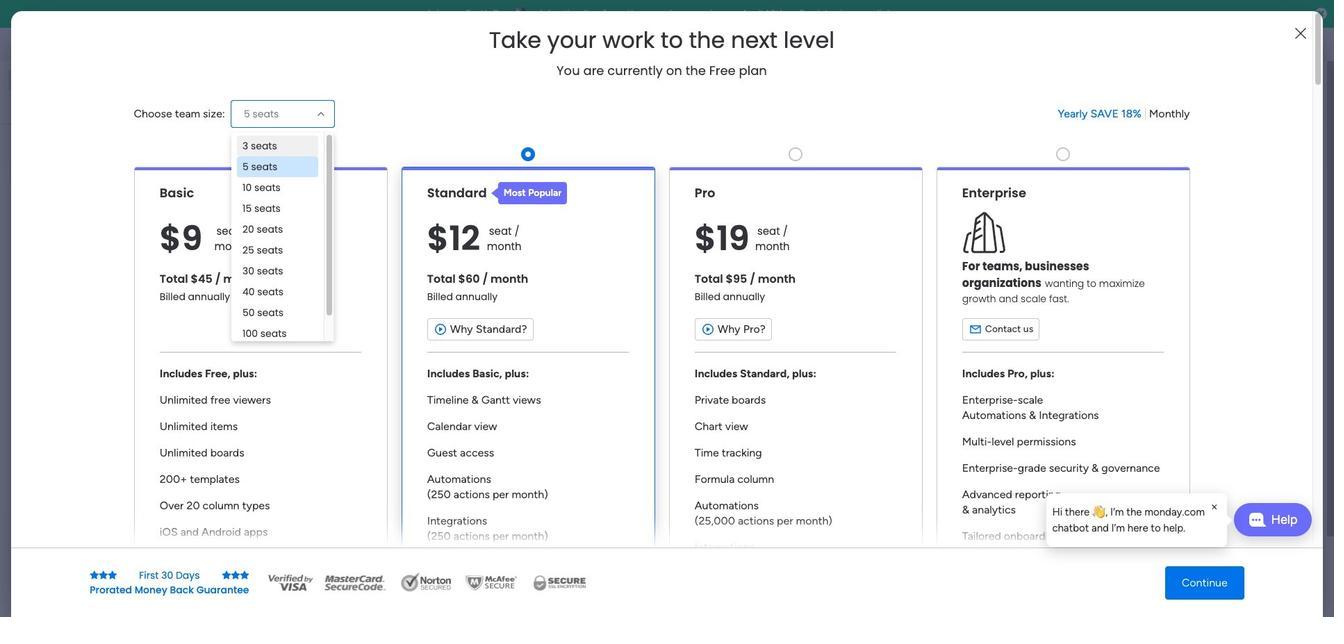 Task type: locate. For each thing, give the bounding box(es) containing it.
1 horizontal spatial component image
[[465, 303, 478, 316]]

3 star image from the left
[[240, 570, 249, 580]]

dialog
[[1047, 493, 1227, 547]]

close my workspaces image
[[256, 549, 273, 566]]

1 star image from the left
[[90, 570, 99, 580]]

section head inside standard tier selected option
[[491, 182, 567, 204]]

option
[[8, 69, 169, 92], [8, 93, 169, 115], [0, 192, 177, 195]]

section head
[[491, 182, 567, 204]]

basic tier selected option
[[134, 167, 387, 617]]

list box
[[0, 190, 177, 428]]

0 horizontal spatial component image
[[274, 303, 286, 316]]

component image for 2nd public board icon from left
[[465, 303, 478, 316]]

mastercard secure code image
[[320, 572, 389, 593]]

heading
[[489, 28, 835, 53]]

0 horizontal spatial public board image
[[274, 281, 289, 297]]

1 public board image from the left
[[274, 281, 289, 297]]

public board image
[[274, 281, 289, 297], [465, 281, 480, 297]]

2 vertical spatial option
[[0, 192, 177, 195]]

jacob simon image
[[1295, 33, 1318, 56]]

2 component image from the left
[[465, 303, 478, 316]]

1 component image from the left
[[274, 303, 286, 316]]

1 element
[[397, 359, 413, 375]]

workspace image
[[279, 591, 313, 617]]

templates image image
[[1076, 133, 1259, 229]]

1 horizontal spatial public board image
[[465, 281, 480, 297]]

star image
[[90, 570, 99, 580], [99, 570, 108, 580], [240, 570, 249, 580]]

tier options list box
[[134, 142, 1190, 617]]

billing cycle selection group
[[1058, 106, 1190, 121]]

verified by visa image
[[266, 572, 314, 593]]

star image
[[108, 570, 117, 580], [222, 570, 231, 580], [231, 570, 240, 580]]

close update feed (inbox) image
[[256, 359, 273, 375]]

standard tier selected option
[[401, 167, 655, 617]]

mcafee secure image
[[463, 572, 519, 593]]

component image
[[274, 303, 286, 316], [465, 303, 478, 316]]



Task type: vqa. For each thing, say whether or not it's contained in the screenshot.
Getting started element
no



Task type: describe. For each thing, give the bounding box(es) containing it.
enterprise tier selected option
[[936, 167, 1190, 617]]

help center element
[[1063, 426, 1272, 482]]

pro tier selected option
[[669, 167, 922, 617]]

1 star image from the left
[[108, 570, 117, 580]]

close recently visited image
[[256, 141, 273, 158]]

2 public board image from the left
[[465, 281, 480, 297]]

chat bot icon image
[[1248, 513, 1266, 527]]

quick search results list box
[[256, 158, 1030, 342]]

1 vertical spatial option
[[8, 93, 169, 115]]

2 star image from the left
[[99, 570, 108, 580]]

norton secured image
[[395, 572, 458, 593]]

remove from favorites image
[[418, 282, 432, 296]]

2 star image from the left
[[222, 570, 231, 580]]

3 star image from the left
[[231, 570, 240, 580]]

component image for second public board icon from right
[[274, 303, 286, 316]]

ssl encrypted image
[[524, 572, 594, 593]]

0 vertical spatial option
[[8, 69, 169, 92]]



